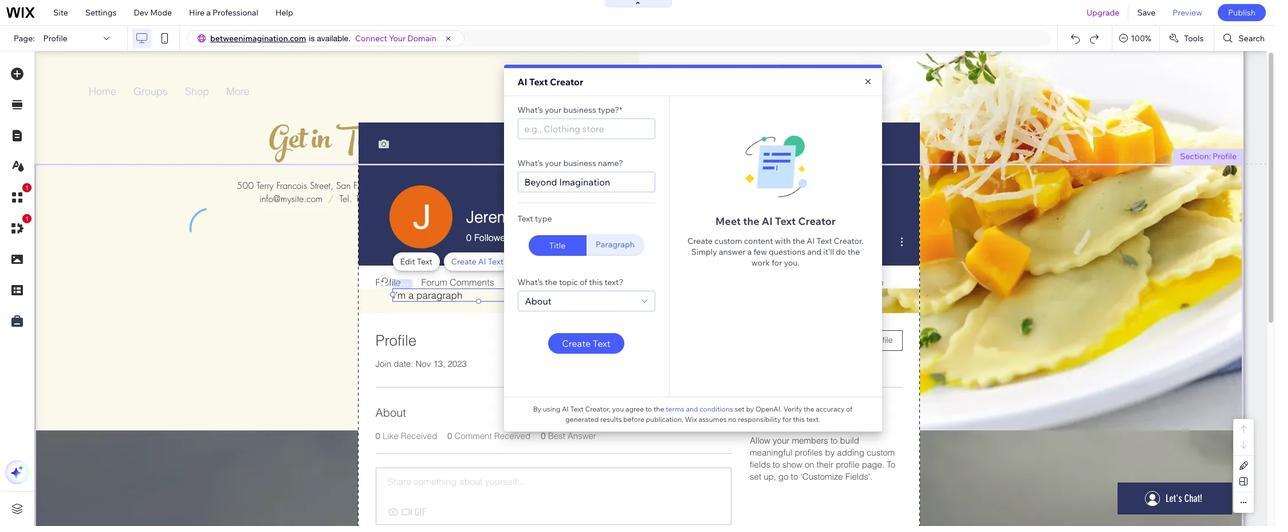 Task type: describe. For each thing, give the bounding box(es) containing it.
your
[[389, 33, 406, 44]]

connect
[[355, 33, 387, 44]]

agree
[[626, 405, 644, 414]]

create for create custom content with the ai text creator. simply answer a few questions and it'll do the work for you.
[[688, 236, 713, 246]]

responsibility
[[738, 415, 781, 424]]

type?*
[[598, 105, 622, 115]]

by
[[746, 405, 754, 414]]

about
[[525, 296, 552, 307]]

type
[[535, 214, 552, 224]]

you
[[612, 405, 624, 414]]

what's your business name?
[[518, 158, 623, 168]]

text?
[[605, 277, 624, 288]]

assumes
[[699, 415, 727, 424]]

e.g., Chic Boutique text field
[[518, 172, 655, 193]]

100% button
[[1113, 26, 1160, 51]]

with
[[775, 236, 791, 246]]

your for what's your business name?
[[545, 158, 562, 168]]

professional
[[213, 7, 258, 18]]

few
[[754, 247, 767, 257]]

dev
[[134, 7, 148, 18]]

save
[[1138, 7, 1156, 18]]

a inside create custom content with the ai text creator. simply answer a few questions and it'll do the work for you.
[[747, 247, 752, 257]]

1 1 button from the top
[[5, 183, 32, 210]]

this inside set by openai. verify the accuracy of generated results before publication, wix assumes no responsibility for this text.
[[793, 415, 805, 424]]

2 1 button from the top
[[5, 214, 32, 241]]

0 vertical spatial a
[[206, 7, 211, 18]]

your for what's your business type?*
[[545, 105, 562, 115]]

topic
[[559, 277, 578, 288]]

upgrade
[[1087, 7, 1120, 18]]

terms and conditions button
[[666, 404, 733, 415]]

conditions
[[700, 405, 733, 414]]

create custom content with the ai text creator. simply answer a few questions and it'll do the work for you.
[[688, 236, 864, 268]]

custom
[[715, 236, 742, 246]]

create for create ai text
[[451, 256, 476, 267]]

domain
[[408, 33, 437, 44]]

by using ai text creator, you agree to the terms and conditions
[[533, 405, 733, 414]]

name?
[[598, 158, 623, 168]]

tools
[[1184, 33, 1204, 44]]

preview button
[[1164, 0, 1211, 25]]

meet
[[716, 215, 741, 228]]

accuracy
[[816, 405, 845, 414]]

publish button
[[1218, 4, 1266, 21]]

publication,
[[646, 415, 684, 424]]

verify
[[784, 405, 802, 414]]

site
[[53, 7, 68, 18]]

create ai text
[[451, 256, 504, 267]]

the down the creator.
[[848, 247, 860, 257]]

0 horizontal spatial and
[[686, 405, 698, 414]]

preview
[[1173, 7, 1203, 18]]

what's the topic of this text?
[[518, 277, 624, 288]]

of inside set by openai. verify the accuracy of generated results before publication, wix assumes no responsibility for this text.
[[846, 405, 853, 414]]

search
[[1239, 33, 1265, 44]]

edit text
[[400, 256, 432, 267]]

generated
[[566, 415, 599, 424]]

tools button
[[1160, 26, 1214, 51]]

1 for 1st 1 button from the bottom
[[25, 215, 29, 222]]

the up content
[[743, 215, 760, 228]]

100%
[[1131, 33, 1152, 44]]

using
[[543, 405, 560, 414]]



Task type: vqa. For each thing, say whether or not it's contained in the screenshot.
NO
yes



Task type: locate. For each thing, give the bounding box(es) containing it.
0 vertical spatial of
[[580, 277, 587, 288]]

simply
[[691, 247, 717, 257]]

to
[[646, 405, 652, 414]]

this left text?
[[589, 277, 603, 288]]

1 what's from the top
[[518, 105, 543, 115]]

what's
[[518, 105, 543, 115], [518, 158, 543, 168], [518, 277, 543, 288]]

search button
[[1215, 26, 1275, 51]]

business up e.g., clothing store text box on the top
[[563, 105, 596, 115]]

wix
[[685, 415, 697, 424]]

0 horizontal spatial this
[[589, 277, 603, 288]]

this
[[589, 277, 603, 288], [793, 415, 805, 424]]

1 vertical spatial 1
[[25, 215, 29, 222]]

create text
[[562, 338, 611, 349]]

your
[[545, 105, 562, 115], [545, 158, 562, 168]]

answer
[[719, 247, 746, 257]]

no
[[728, 415, 736, 424]]

hire
[[189, 7, 205, 18]]

1 vertical spatial and
[[686, 405, 698, 414]]

content
[[744, 236, 773, 246]]

text inside create custom content with the ai text creator. simply answer a few questions and it'll do the work for you.
[[817, 236, 832, 246]]

0 vertical spatial business
[[563, 105, 596, 115]]

creator
[[550, 76, 583, 88], [798, 215, 836, 228]]

for inside set by openai. verify the accuracy of generated results before publication, wix assumes no responsibility for this text.
[[783, 415, 792, 424]]

betweenimagination.com
[[210, 33, 306, 44]]

text type
[[518, 214, 552, 224]]

the
[[743, 215, 760, 228], [793, 236, 805, 246], [848, 247, 860, 257], [545, 277, 557, 288], [654, 405, 664, 414], [804, 405, 814, 414]]

1 vertical spatial 1 button
[[5, 214, 32, 241]]

for down verify
[[783, 415, 792, 424]]

create text button
[[548, 333, 624, 354]]

you.
[[784, 258, 800, 268]]

1 your from the top
[[545, 105, 562, 115]]

1 vertical spatial what's
[[518, 158, 543, 168]]

edit
[[400, 256, 415, 267]]

creator up it'll on the top
[[798, 215, 836, 228]]

business for type?*
[[563, 105, 596, 115]]

2 your from the top
[[545, 158, 562, 168]]

work
[[752, 258, 770, 268]]

2 1 from the top
[[25, 215, 29, 222]]

for
[[772, 258, 782, 268], [783, 415, 792, 424]]

the left topic
[[545, 277, 557, 288]]

0 vertical spatial creator
[[550, 76, 583, 88]]

1 for second 1 button from the bottom of the page
[[25, 184, 29, 191]]

0 vertical spatial what's
[[518, 105, 543, 115]]

1 vertical spatial a
[[747, 247, 752, 257]]

business up e.g., chic boutique text box at the top of the page
[[563, 158, 596, 168]]

for inside create custom content with the ai text creator. simply answer a few questions and it'll do the work for you.
[[772, 258, 782, 268]]

and left it'll on the top
[[808, 247, 822, 257]]

what's your business type?*
[[518, 105, 622, 115]]

of right topic
[[580, 277, 587, 288]]

the up text.
[[804, 405, 814, 414]]

text inside button
[[593, 338, 611, 349]]

0 vertical spatial for
[[772, 258, 782, 268]]

what's up about
[[518, 277, 543, 288]]

2 what's from the top
[[518, 158, 543, 168]]

business for name?
[[563, 158, 596, 168]]

0 horizontal spatial for
[[772, 258, 782, 268]]

create for create text
[[562, 338, 591, 349]]

ai text creator
[[518, 76, 583, 88]]

1 horizontal spatial this
[[793, 415, 805, 424]]

a
[[206, 7, 211, 18], [747, 247, 752, 257]]

profile
[[43, 33, 67, 44], [1213, 151, 1237, 162], [1213, 151, 1237, 162]]

0 vertical spatial your
[[545, 105, 562, 115]]

what's for what's the topic of this text?
[[518, 277, 543, 288]]

it'll
[[823, 247, 834, 257]]

1 vertical spatial business
[[563, 158, 596, 168]]

2 business from the top
[[563, 158, 596, 168]]

creator.
[[834, 236, 864, 246]]

1 vertical spatial of
[[846, 405, 853, 414]]

1 business from the top
[[563, 105, 596, 115]]

is available. connect your domain
[[309, 33, 437, 44]]

mode
[[150, 7, 172, 18]]

the up "questions"
[[793, 236, 805, 246]]

what's for what's your business name?
[[518, 158, 543, 168]]

1 vertical spatial your
[[545, 158, 562, 168]]

save button
[[1129, 0, 1164, 25]]

results
[[600, 415, 622, 424]]

available.
[[317, 34, 351, 43]]

help
[[276, 7, 293, 18]]

1 horizontal spatial of
[[846, 405, 853, 414]]

1 horizontal spatial a
[[747, 247, 752, 257]]

title
[[549, 241, 566, 251]]

openai.
[[756, 405, 782, 414]]

2 vertical spatial create
[[562, 338, 591, 349]]

is
[[309, 34, 315, 43]]

1 horizontal spatial for
[[783, 415, 792, 424]]

and inside create custom content with the ai text creator. simply answer a few questions and it'll do the work for you.
[[808, 247, 822, 257]]

0 horizontal spatial a
[[206, 7, 211, 18]]

ai
[[518, 76, 527, 88], [762, 215, 773, 228], [807, 236, 815, 246], [478, 256, 486, 267], [562, 405, 569, 414]]

of
[[580, 277, 587, 288], [846, 405, 853, 414]]

0 horizontal spatial creator
[[550, 76, 583, 88]]

the inside set by openai. verify the accuracy of generated results before publication, wix assumes no responsibility for this text.
[[804, 405, 814, 414]]

0 horizontal spatial of
[[580, 277, 587, 288]]

this down verify
[[793, 415, 805, 424]]

0 vertical spatial and
[[808, 247, 822, 257]]

your up e.g., chic boutique text box at the top of the page
[[545, 158, 562, 168]]

creator,
[[585, 405, 611, 414]]

your down ai text creator
[[545, 105, 562, 115]]

what's up text type on the top of the page
[[518, 158, 543, 168]]

section: profile
[[1180, 151, 1237, 162], [1180, 151, 1237, 162]]

0 vertical spatial create
[[688, 236, 713, 246]]

1 vertical spatial create
[[451, 256, 476, 267]]

hire a professional
[[189, 7, 258, 18]]

by
[[533, 405, 541, 414]]

the right to
[[654, 405, 664, 414]]

creator up what's your business type?* in the left of the page
[[550, 76, 583, 88]]

create inside button
[[562, 338, 591, 349]]

2 vertical spatial what's
[[518, 277, 543, 288]]

dev mode
[[134, 7, 172, 18]]

1 vertical spatial for
[[783, 415, 792, 424]]

questions
[[769, 247, 806, 257]]

and up wix
[[686, 405, 698, 414]]

of right accuracy
[[846, 405, 853, 414]]

settings
[[85, 7, 117, 18]]

set by openai. verify the accuracy of generated results before publication, wix assumes no responsibility for this text.
[[566, 405, 853, 424]]

what's down ai text creator
[[518, 105, 543, 115]]

1 horizontal spatial creator
[[798, 215, 836, 228]]

e.g., Clothing store text field
[[518, 119, 655, 139]]

ai inside create custom content with the ai text creator. simply answer a few questions and it'll do the work for you.
[[807, 236, 815, 246]]

set
[[735, 405, 745, 414]]

1 vertical spatial creator
[[798, 215, 836, 228]]

do
[[836, 247, 846, 257]]

a right hire
[[206, 7, 211, 18]]

meet the ai text creator
[[716, 215, 836, 228]]

before
[[623, 415, 644, 424]]

1 1 from the top
[[25, 184, 29, 191]]

0 vertical spatial this
[[589, 277, 603, 288]]

paragraph
[[596, 239, 635, 250]]

1 horizontal spatial and
[[808, 247, 822, 257]]

section:
[[1180, 151, 1211, 162], [1180, 151, 1211, 162]]

create
[[688, 236, 713, 246], [451, 256, 476, 267], [562, 338, 591, 349]]

what's for what's your business type?*
[[518, 105, 543, 115]]

0 horizontal spatial create
[[451, 256, 476, 267]]

0 vertical spatial 1
[[25, 184, 29, 191]]

and
[[808, 247, 822, 257], [686, 405, 698, 414]]

1 vertical spatial this
[[793, 415, 805, 424]]

create inside create custom content with the ai text creator. simply answer a few questions and it'll do the work for you.
[[688, 236, 713, 246]]

3 what's from the top
[[518, 277, 543, 288]]

text.
[[807, 415, 820, 424]]

publish
[[1228, 7, 1256, 18]]

0 vertical spatial 1 button
[[5, 183, 32, 210]]

2 horizontal spatial create
[[688, 236, 713, 246]]

terms
[[666, 405, 685, 414]]

a left few
[[747, 247, 752, 257]]

for left you.
[[772, 258, 782, 268]]

1 horizontal spatial create
[[562, 338, 591, 349]]

business
[[563, 105, 596, 115], [563, 158, 596, 168]]



